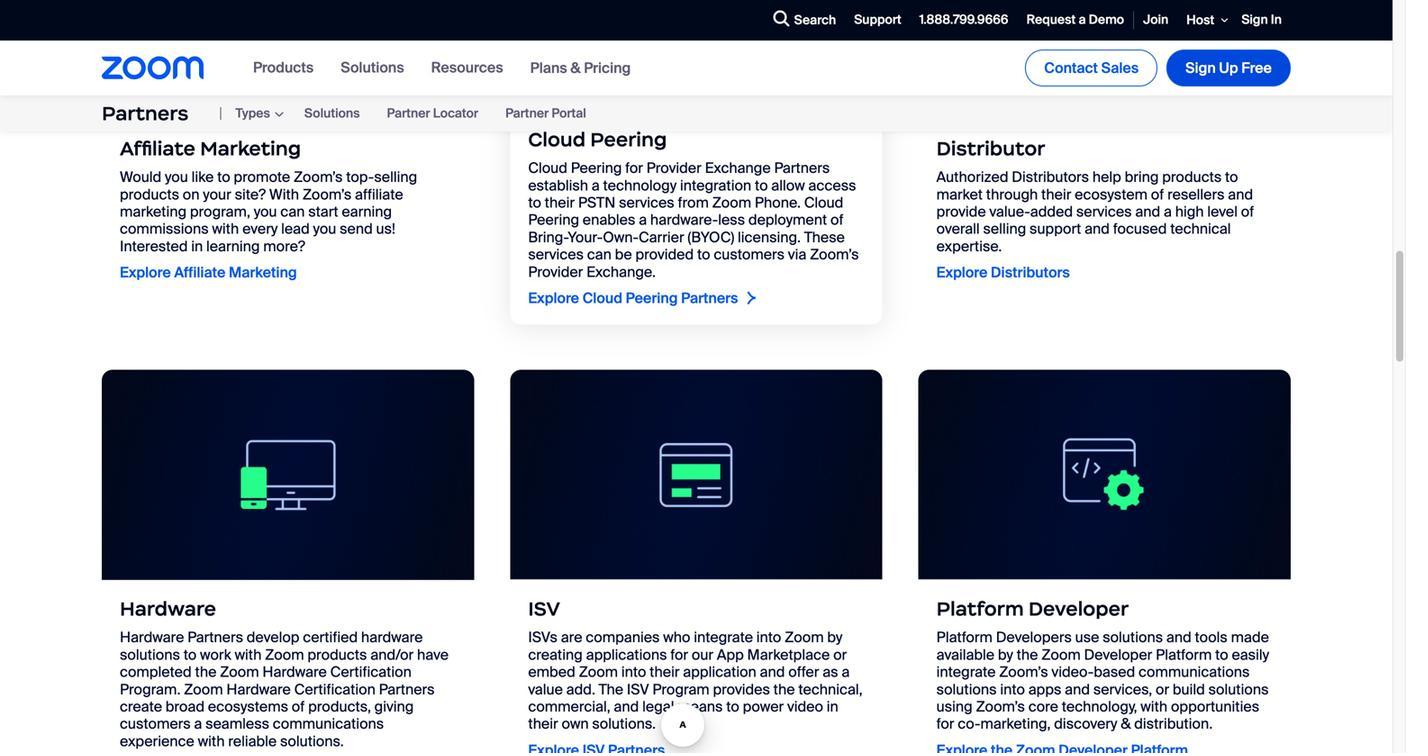 Task type: vqa. For each thing, say whether or not it's contained in the screenshot.
leftmost The Partners
no



Task type: locate. For each thing, give the bounding box(es) containing it.
or inside platform developer platform developers use solutions and tools made available by the zoom developer platform to easily integrate zoom's video-based communications solutions into apps and services, or build solutions using zoom's core technology, with opportunities for co-marketing, discovery & distribution.
[[1156, 680, 1169, 699]]

pricing
[[584, 58, 631, 77]]

1 horizontal spatial you
[[254, 202, 277, 221]]

based
[[1094, 663, 1135, 682]]

1 vertical spatial provider
[[528, 262, 583, 281]]

plans
[[530, 58, 567, 77]]

0 horizontal spatial customers
[[120, 715, 191, 733]]

explore cloud peering partners link
[[528, 289, 738, 308]]

2 horizontal spatial services
[[1076, 202, 1132, 221]]

isv image
[[510, 370, 883, 580]]

1 partner from the left
[[387, 105, 430, 122]]

peering down the exchange.
[[626, 289, 678, 308]]

1 vertical spatial affiliate
[[174, 263, 226, 282]]

explore down expertise.
[[937, 263, 988, 282]]

sign up free
[[1186, 58, 1272, 77]]

0 horizontal spatial integrate
[[694, 628, 753, 647]]

a inside isv isvs are companies who integrate into zoom by creating applications for our app marketplace or embed zoom into their application and offer as a value add. the isv program provides the technical, commercial, and legal means to power video in their own solutions.
[[842, 663, 850, 682]]

a left seamless
[[194, 715, 202, 733]]

legal
[[642, 697, 674, 716]]

& inside platform developer platform developers use solutions and tools made available by the zoom developer platform to easily integrate zoom's video-based communications solutions into apps and services, or build solutions using zoom's core technology, with opportunities for co-marketing, discovery & distribution.
[[1121, 715, 1131, 733]]

zoom's left the core
[[976, 697, 1025, 716]]

solutions.
[[592, 715, 656, 733], [280, 732, 344, 751]]

create
[[120, 697, 162, 716]]

partner portal
[[505, 105, 586, 122]]

1 vertical spatial developer
[[1084, 645, 1152, 664]]

commissions
[[120, 220, 209, 238]]

services down the enables at the left top of page
[[528, 245, 584, 264]]

solutions. down the
[[592, 715, 656, 733]]

1 horizontal spatial customers
[[714, 245, 785, 264]]

into inside platform developer platform developers use solutions and tools made available by the zoom developer platform to easily integrate zoom's video-based communications solutions into apps and services, or build solutions using zoom's core technology, with opportunities for co-marketing, discovery & distribution.
[[1000, 680, 1025, 699]]

0 vertical spatial can
[[280, 202, 305, 221]]

by right available
[[998, 645, 1013, 664]]

to left work
[[183, 645, 197, 664]]

1 vertical spatial customers
[[120, 715, 191, 733]]

more?
[[263, 237, 305, 256]]

zoom up the apps
[[1042, 645, 1081, 664]]

0 horizontal spatial solutions.
[[280, 732, 344, 751]]

1 horizontal spatial communications
[[1139, 663, 1250, 682]]

zoom's up start
[[294, 168, 343, 187]]

partner left portal
[[505, 105, 549, 122]]

the down marketplace
[[774, 680, 795, 699]]

to right like
[[217, 168, 230, 187]]

of left the products,
[[292, 697, 305, 716]]

0 vertical spatial sign
[[1242, 11, 1268, 28]]

of left high
[[1151, 185, 1164, 204]]

products inside distributor authorized distributors help bring products to market through their ecosystem of resellers and provide value-added services and a high level of overall selling support and focused technical expertise. explore distributors
[[1162, 168, 1222, 187]]

to left easily
[[1215, 645, 1229, 664]]

2 partner from the left
[[505, 105, 549, 122]]

zoom down work
[[184, 680, 223, 699]]

help
[[1093, 168, 1121, 187]]

1 horizontal spatial by
[[998, 645, 1013, 664]]

sign left up
[[1186, 58, 1216, 77]]

0 vertical spatial provider
[[647, 159, 702, 178]]

have
[[417, 645, 449, 664]]

you
[[165, 168, 188, 187], [254, 202, 277, 221], [313, 220, 336, 238]]

& down services,
[[1121, 715, 1131, 733]]

0 horizontal spatial sign
[[1186, 58, 1216, 77]]

2 vertical spatial for
[[937, 715, 954, 733]]

market
[[937, 185, 983, 204]]

&
[[571, 58, 581, 77], [1121, 715, 1131, 733]]

isv link
[[528, 597, 865, 621]]

2 horizontal spatial for
[[937, 715, 954, 733]]

for inside cloud peering cloud peering for provider exchange partners establish a technology integration to allow access to their pstn services from zoom phone. cloud peering enables a hardware-less deployment of bring-your-own-carrier (byoc) licensing. these services can be provided to customers via zoom's provider exchange. explore cloud peering partners
[[625, 159, 643, 178]]

1 vertical spatial in
[[827, 697, 839, 716]]

0 vertical spatial communications
[[1139, 663, 1250, 682]]

giving
[[374, 697, 414, 716]]

by up as
[[827, 628, 843, 647]]

0 vertical spatial for
[[625, 159, 643, 178]]

1 horizontal spatial or
[[1156, 680, 1169, 699]]

of
[[1151, 185, 1164, 204], [1241, 202, 1254, 221], [831, 211, 844, 229], [292, 697, 305, 716]]

0 horizontal spatial selling
[[374, 168, 417, 187]]

zoom inside platform developer platform developers use solutions and tools made available by the zoom developer platform to easily integrate zoom's video-based communications solutions into apps and services, or build solutions using zoom's core technology, with opportunities for co-marketing, discovery & distribution.
[[1042, 645, 1081, 664]]

1 vertical spatial for
[[670, 645, 688, 664]]

for left co-
[[937, 715, 954, 733]]

request a demo link
[[1018, 1, 1133, 40]]

0 horizontal spatial provider
[[528, 262, 583, 281]]

developer up services,
[[1084, 645, 1152, 664]]

1 horizontal spatial products
[[308, 645, 367, 664]]

to inside distributor authorized distributors help bring products to market through their ecosystem of resellers and provide value-added services and a high level of overall selling support and focused technical expertise. explore distributors
[[1225, 168, 1238, 187]]

0 vertical spatial in
[[191, 237, 203, 256]]

value-
[[990, 202, 1030, 221]]

partner locator
[[387, 105, 478, 122]]

sign inside 'link'
[[1242, 11, 1268, 28]]

0 horizontal spatial into
[[621, 663, 646, 682]]

partner portal link
[[505, 105, 586, 122]]

demo
[[1089, 11, 1124, 28]]

search
[[794, 12, 836, 28]]

explore inside distributor authorized distributors help bring products to market through their ecosystem of resellers and provide value-added services and a high level of overall selling support and focused technical expertise. explore distributors
[[937, 263, 988, 282]]

explore down the bring- on the left
[[528, 289, 579, 308]]

establish
[[528, 176, 588, 195]]

host
[[1187, 12, 1215, 28]]

0 horizontal spatial communications
[[273, 715, 384, 733]]

certification down certified
[[294, 680, 376, 699]]

products up commissions at top left
[[120, 185, 179, 204]]

provider down cloud peering link at the top of page
[[647, 159, 702, 178]]

partner left the locator at top left
[[387, 105, 430, 122]]

for up the enables at the left top of page
[[625, 159, 643, 178]]

a up the enables at the left top of page
[[592, 176, 600, 195]]

a left demo
[[1079, 11, 1086, 28]]

embed
[[528, 663, 575, 682]]

2 horizontal spatial the
[[1017, 645, 1038, 664]]

certification down hardware
[[330, 663, 412, 682]]

contact
[[1044, 58, 1098, 77]]

partner for partner portal
[[505, 105, 549, 122]]

1 horizontal spatial &
[[1121, 715, 1131, 733]]

1 horizontal spatial can
[[587, 245, 612, 264]]

with left reliable
[[198, 732, 225, 751]]

exchange.
[[587, 262, 656, 281]]

to
[[217, 168, 230, 187], [1225, 168, 1238, 187], [755, 176, 768, 195], [528, 193, 541, 212], [697, 245, 710, 264], [183, 645, 197, 664], [1215, 645, 1229, 664], [726, 697, 739, 716]]

1 horizontal spatial in
[[827, 697, 839, 716]]

solutions down easily
[[1209, 680, 1269, 699]]

1 vertical spatial isv
[[627, 680, 649, 699]]

you right lead
[[313, 220, 336, 238]]

provided
[[636, 245, 694, 264]]

for left our
[[670, 645, 688, 664]]

program
[[653, 680, 710, 699]]

phone.
[[755, 193, 801, 212]]

0 horizontal spatial or
[[833, 645, 847, 664]]

1 horizontal spatial services
[[619, 193, 674, 212]]

0 horizontal spatial can
[[280, 202, 305, 221]]

1 horizontal spatial integrate
[[937, 663, 996, 682]]

1 horizontal spatial sign
[[1242, 11, 1268, 28]]

use
[[1075, 628, 1099, 647]]

or inside isv isvs are companies who integrate into zoom by creating applications for our app marketplace or embed zoom into their application and offer as a value add. the isv program provides the technical, commercial, and legal means to power video in their own solutions.
[[833, 645, 847, 664]]

every
[[242, 220, 278, 238]]

portal
[[552, 105, 586, 122]]

into right app
[[757, 628, 781, 647]]

2 horizontal spatial explore
[[937, 263, 988, 282]]

request a demo
[[1027, 11, 1124, 28]]

can left start
[[280, 202, 305, 221]]

their left own
[[528, 715, 558, 733]]

1 horizontal spatial provider
[[647, 159, 702, 178]]

less
[[718, 211, 745, 229]]

1 vertical spatial or
[[1156, 680, 1169, 699]]

isv
[[528, 597, 560, 621], [627, 680, 649, 699]]

explore down interested
[[120, 263, 171, 282]]

applications
[[586, 645, 667, 664]]

1 vertical spatial communications
[[273, 715, 384, 733]]

0 vertical spatial selling
[[374, 168, 417, 187]]

site?
[[235, 185, 266, 204]]

services up carrier on the top left of the page
[[619, 193, 674, 212]]

marketing
[[200, 137, 301, 161], [229, 263, 297, 282]]

solutions inside hardware hardware partners develop certified hardware solutions to work with zoom products and/or have completed the zoom hardware certification program. zoom hardware certification partners create broad ecosystems of products, giving customers a seamless communications experience with reliable solutions.
[[120, 645, 180, 664]]

products up the products,
[[308, 645, 367, 664]]

a left high
[[1164, 202, 1172, 221]]

with left "every"
[[212, 220, 239, 238]]

products inside hardware hardware partners develop certified hardware solutions to work with zoom products and/or have completed the zoom hardware certification program. zoom hardware certification partners create broad ecosystems of products, giving customers a seamless communications experience with reliable solutions.
[[308, 645, 367, 664]]

a right as
[[842, 663, 850, 682]]

in inside affiliate marketing would you like to promote zoom's top-selling products on your site? with zoom's affiliate marketing program, you can start earning commissions with every lead you send us! interested in learning more? explore affiliate marketing
[[191, 237, 203, 256]]

solutions up program.
[[120, 645, 180, 664]]

sign left in
[[1242, 11, 1268, 28]]

1 horizontal spatial selling
[[983, 220, 1026, 238]]

0 horizontal spatial partner
[[387, 105, 430, 122]]

with left build
[[1141, 697, 1168, 716]]

0 horizontal spatial &
[[571, 58, 581, 77]]

or up technical,
[[833, 645, 847, 664]]

you left like
[[165, 168, 188, 187]]

zoom's right via
[[810, 245, 859, 264]]

0 horizontal spatial by
[[827, 628, 843, 647]]

exchange
[[705, 159, 771, 178]]

licensing.
[[738, 228, 801, 247]]

customers
[[714, 245, 785, 264], [120, 715, 191, 733]]

selling
[[374, 168, 417, 187], [983, 220, 1026, 238]]

can left be
[[587, 245, 612, 264]]

you left lead
[[254, 202, 277, 221]]

1 horizontal spatial partner
[[505, 105, 549, 122]]

into down companies
[[621, 663, 646, 682]]

1 vertical spatial can
[[587, 245, 612, 264]]

support
[[854, 11, 902, 28]]

a inside distributor authorized distributors help bring products to market through their ecosystem of resellers and provide value-added services and a high level of overall selling support and focused technical expertise. explore distributors
[[1164, 202, 1172, 221]]

app
[[717, 645, 744, 664]]

integrate inside isv isvs are companies who integrate into zoom by creating applications for our app marketplace or embed zoom into their application and offer as a value add. the isv program provides the technical, commercial, and legal means to power video in their own solutions.
[[694, 628, 753, 647]]

and/or
[[370, 645, 414, 664]]

program,
[[190, 202, 250, 221]]

isv isvs are companies who integrate into zoom by creating applications for our app marketplace or embed zoom into their application and offer as a value add. the isv program provides the technical, commercial, and legal means to power video in their own solutions.
[[528, 597, 863, 733]]

solutions up the based
[[1103, 628, 1163, 647]]

& right the plans in the top of the page
[[571, 58, 581, 77]]

zoom
[[712, 193, 751, 212], [785, 628, 824, 647], [265, 645, 304, 664], [1042, 645, 1081, 664], [220, 663, 259, 682], [579, 663, 618, 682], [184, 680, 223, 699]]

send
[[340, 220, 373, 238]]

in right 'video'
[[827, 697, 839, 716]]

locator
[[433, 105, 478, 122]]

to left the power
[[726, 697, 739, 716]]

their
[[1041, 185, 1071, 204], [545, 193, 575, 212], [650, 663, 680, 682], [528, 715, 558, 733]]

value
[[528, 680, 563, 699]]

1 horizontal spatial explore
[[528, 289, 579, 308]]

who
[[663, 628, 690, 647]]

selling inside affiliate marketing would you like to promote zoom's top-selling products on your site? with zoom's affiliate marketing program, you can start earning commissions with every lead you send us! interested in learning more? explore affiliate marketing
[[374, 168, 417, 187]]

1 vertical spatial selling
[[983, 220, 1026, 238]]

their up the bring- on the left
[[545, 193, 575, 212]]

sales
[[1101, 58, 1139, 77]]

0 horizontal spatial the
[[195, 663, 217, 682]]

plans & pricing
[[530, 58, 631, 77]]

hardware-
[[650, 211, 718, 229]]

products up high
[[1162, 168, 1222, 187]]

0 horizontal spatial services
[[528, 245, 584, 264]]

selling up "earning"
[[374, 168, 417, 187]]

1 horizontal spatial for
[[670, 645, 688, 664]]

2 horizontal spatial into
[[1000, 680, 1025, 699]]

to right provided
[[697, 245, 710, 264]]

2 horizontal spatial products
[[1162, 168, 1222, 187]]

1 vertical spatial &
[[1121, 715, 1131, 733]]

top-
[[346, 168, 374, 187]]

into left the apps
[[1000, 680, 1025, 699]]

commercial,
[[528, 697, 610, 716]]

bring
[[1125, 168, 1159, 187]]

0 vertical spatial or
[[833, 645, 847, 664]]

overall
[[937, 220, 980, 238]]

cloud peering link
[[528, 128, 865, 152]]

0 horizontal spatial in
[[191, 237, 203, 256]]

host button
[[1178, 0, 1233, 40]]

1 vertical spatial sign
[[1186, 58, 1216, 77]]

search image
[[773, 10, 790, 27]]

0 vertical spatial isv
[[528, 597, 560, 621]]

in up explore affiliate marketing link
[[191, 237, 203, 256]]

1 horizontal spatial the
[[774, 680, 795, 699]]

zoom down exchange
[[712, 193, 751, 212]]

customers inside cloud peering cloud peering for provider exchange partners establish a technology integration to allow access to their pstn services from zoom phone. cloud peering enables a hardware-less deployment of bring-your-own-carrier (byoc) licensing. these services can be provided to customers via zoom's provider exchange. explore cloud peering partners
[[714, 245, 785, 264]]

1 vertical spatial distributors
[[991, 263, 1070, 282]]

0 horizontal spatial for
[[625, 159, 643, 178]]

1 horizontal spatial isv
[[627, 680, 649, 699]]

free
[[1242, 58, 1272, 77]]

0 vertical spatial customers
[[714, 245, 785, 264]]

0 vertical spatial marketing
[[200, 137, 301, 161]]

0 vertical spatial solutions
[[341, 58, 404, 77]]

distributors
[[1012, 168, 1089, 187], [991, 263, 1070, 282]]

marketing up promote
[[200, 137, 301, 161]]

platform up available
[[937, 597, 1024, 621]]

affiliate up would
[[120, 137, 196, 161]]

would
[[120, 168, 161, 187]]

customers down less
[[714, 245, 785, 264]]

zoom inside cloud peering cloud peering for provider exchange partners establish a technology integration to allow access to their pstn services from zoom phone. cloud peering enables a hardware-less deployment of bring-your-own-carrier (byoc) licensing. these services can be provided to customers via zoom's provider exchange. explore cloud peering partners
[[712, 193, 751, 212]]

to inside platform developer platform developers use solutions and tools made available by the zoom developer platform to easily integrate zoom's video-based communications solutions into apps and services, or build solutions using zoom's core technology, with opportunities for co-marketing, discovery & distribution.
[[1215, 645, 1229, 664]]

peering down the establish
[[528, 211, 579, 229]]

to up the level
[[1225, 168, 1238, 187]]

distributors down support
[[991, 263, 1070, 282]]

1 horizontal spatial solutions.
[[592, 715, 656, 733]]

1 vertical spatial integrate
[[937, 663, 996, 682]]

platform left developers
[[937, 628, 993, 647]]

to inside affiliate marketing would you like to promote zoom's top-selling products on your site? with zoom's affiliate marketing program, you can start earning commissions with every lead you send us! interested in learning more? explore affiliate marketing
[[217, 168, 230, 187]]

explore inside affiliate marketing would you like to promote zoom's top-selling products on your site? with zoom's affiliate marketing program, you can start earning commissions with every lead you send us! interested in learning more? explore affiliate marketing
[[120, 263, 171, 282]]

integration
[[680, 176, 751, 195]]

0 horizontal spatial products
[[120, 185, 179, 204]]

solutions. down the products,
[[280, 732, 344, 751]]

distributors up added
[[1012, 168, 1089, 187]]

hardware partner image
[[102, 370, 474, 580]]

0 vertical spatial integrate
[[694, 628, 753, 647]]

partner
[[387, 105, 430, 122], [505, 105, 549, 122]]

broad
[[166, 697, 204, 716]]

the
[[1017, 645, 1038, 664], [195, 663, 217, 682], [774, 680, 795, 699]]

your
[[203, 185, 231, 204]]

1 vertical spatial solutions
[[304, 105, 360, 122]]

in inside isv isvs are companies who integrate into zoom by creating applications for our app marketplace or embed zoom into their application and offer as a value add. the isv program provides the technical, commercial, and legal means to power video in their own solutions.
[[827, 697, 839, 716]]

of down access
[[831, 211, 844, 229]]

0 horizontal spatial isv
[[528, 597, 560, 621]]

and down ecosystem
[[1085, 220, 1110, 238]]

isv right the
[[627, 680, 649, 699]]

selling down through
[[983, 220, 1026, 238]]

hardware link
[[120, 597, 456, 621]]

customers down program.
[[120, 715, 191, 733]]

can inside affiliate marketing would you like to promote zoom's top-selling products on your site? with zoom's affiliate marketing program, you can start earning commissions with every lead you send us! interested in learning more? explore affiliate marketing
[[280, 202, 305, 221]]

developer up use
[[1029, 597, 1129, 621]]

0 horizontal spatial explore
[[120, 263, 171, 282]]

our
[[692, 645, 714, 664]]

opportunities
[[1171, 697, 1260, 716]]

ecosystems
[[208, 697, 288, 716]]



Task type: describe. For each thing, give the bounding box(es) containing it.
1.888.799.9666 link
[[911, 1, 1018, 40]]

zoom logo image
[[102, 56, 204, 80]]

cloud peering cloud peering for provider exchange partners establish a technology integration to allow access to their pstn services from zoom phone. cloud peering enables a hardware-less deployment of bring-your-own-carrier (byoc) licensing. these services can be provided to customers via zoom's provider exchange. explore cloud peering partners
[[528, 128, 859, 308]]

selling inside distributor authorized distributors help bring products to market through their ecosystem of resellers and provide value-added services and a high level of overall selling support and focused technical expertise. explore distributors
[[983, 220, 1026, 238]]

platform developer link
[[937, 597, 1273, 621]]

products,
[[308, 697, 371, 716]]

products
[[253, 58, 314, 77]]

expertise.
[[937, 237, 1002, 256]]

to up the bring- on the left
[[528, 193, 541, 212]]

hardware hardware partners develop certified hardware solutions to work with zoom products and/or have completed the zoom hardware certification program. zoom hardware certification partners create broad ecosystems of products, giving customers a seamless communications experience with reliable solutions.
[[120, 597, 449, 751]]

resources button
[[431, 58, 503, 77]]

own-
[[603, 228, 639, 247]]

integrate inside platform developer platform developers use solutions and tools made available by the zoom developer platform to easily integrate zoom's video-based communications solutions into apps and services, or build solutions using zoom's core technology, with opportunities for co-marketing, discovery & distribution.
[[937, 663, 996, 682]]

added
[[1030, 202, 1073, 221]]

apps
[[1029, 680, 1062, 699]]

zoom's inside cloud peering cloud peering for provider exchange partners establish a technology integration to allow access to their pstn services from zoom phone. cloud peering enables a hardware-less deployment of bring-your-own-carrier (byoc) licensing. these services can be provided to customers via zoom's provider exchange. explore cloud peering partners
[[810, 245, 859, 264]]

and down bring
[[1135, 202, 1160, 221]]

distributors image
[[919, 0, 1291, 120]]

plans & pricing link
[[530, 58, 631, 77]]

explore affiliate marketing link
[[120, 263, 297, 282]]

of inside hardware hardware partners develop certified hardware solutions to work with zoom products and/or have completed the zoom hardware certification program. zoom hardware certification partners create broad ecosystems of products, giving customers a seamless communications experience with reliable solutions.
[[292, 697, 305, 716]]

solutions down available
[[937, 680, 997, 699]]

program.
[[120, 680, 181, 699]]

1 vertical spatial marketing
[[229, 263, 297, 282]]

a inside hardware hardware partners develop certified hardware solutions to work with zoom products and/or have completed the zoom hardware certification program. zoom hardware certification partners create broad ecosystems of products, giving customers a seamless communications experience with reliable solutions.
[[194, 715, 202, 733]]

to inside hardware hardware partners develop certified hardware solutions to work with zoom products and/or have completed the zoom hardware certification program. zoom hardware certification partners create broad ecosystems of products, giving customers a seamless communications experience with reliable solutions.
[[183, 645, 197, 664]]

solutions. inside hardware hardware partners develop certified hardware solutions to work with zoom products and/or have completed the zoom hardware certification program. zoom hardware certification partners create broad ecosystems of products, giving customers a seamless communications experience with reliable solutions.
[[280, 732, 344, 751]]

(byoc)
[[688, 228, 734, 247]]

for inside isv isvs are companies who integrate into zoom by creating applications for our app marketplace or embed zoom into their application and offer as a value add. the isv program provides the technical, commercial, and legal means to power video in their own solutions.
[[670, 645, 688, 664]]

technical
[[1170, 220, 1231, 238]]

of right the level
[[1241, 202, 1254, 221]]

lead
[[281, 220, 310, 238]]

0 vertical spatial developer
[[1029, 597, 1129, 621]]

zoom down companies
[[579, 663, 618, 682]]

creating
[[528, 645, 583, 664]]

carrier
[[639, 228, 684, 247]]

partners link
[[102, 101, 189, 126]]

communications inside platform developer platform developers use solutions and tools made available by the zoom developer platform to easily integrate zoom's video-based communications solutions into apps and services, or build solutions using zoom's core technology, with opportunities for co-marketing, discovery & distribution.
[[1139, 663, 1250, 682]]

as
[[823, 663, 838, 682]]

types button
[[235, 105, 270, 122]]

0 vertical spatial distributors
[[1012, 168, 1089, 187]]

available
[[937, 645, 995, 664]]

services inside distributor authorized distributors help bring products to market through their ecosystem of resellers and provide value-added services and a high level of overall selling support and focused technical expertise. explore distributors
[[1076, 202, 1132, 221]]

solutions link
[[304, 105, 360, 122]]

sign for sign up free
[[1186, 58, 1216, 77]]

communications inside hardware hardware partners develop certified hardware solutions to work with zoom products and/or have completed the zoom hardware certification program. zoom hardware certification partners create broad ecosystems of products, giving customers a seamless communications experience with reliable solutions.
[[273, 715, 384, 733]]

their up legal at bottom left
[[650, 663, 680, 682]]

solutions for solutions 'button'
[[341, 58, 404, 77]]

distributor
[[937, 137, 1045, 161]]

build
[[1173, 680, 1205, 699]]

through
[[986, 185, 1038, 204]]

by inside isv isvs are companies who integrate into zoom by creating applications for our app marketplace or embed zoom into their application and offer as a value add. the isv program provides the technical, commercial, and legal means to power video in their own solutions.
[[827, 628, 843, 647]]

the inside isv isvs are companies who integrate into zoom by creating applications for our app marketplace or embed zoom into their application and offer as a value add. the isv program provides the technical, commercial, and legal means to power video in their own solutions.
[[774, 680, 795, 699]]

peering up the pstn
[[571, 159, 622, 178]]

by inside platform developer platform developers use solutions and tools made available by the zoom developer platform to easily integrate zoom's video-based communications solutions into apps and services, or build solutions using zoom's core technology, with opportunities for co-marketing, discovery & distribution.
[[998, 645, 1013, 664]]

focused
[[1113, 220, 1167, 238]]

distribution.
[[1134, 715, 1213, 733]]

2 horizontal spatial you
[[313, 220, 336, 238]]

contact sales
[[1044, 58, 1139, 77]]

their inside distributor authorized distributors help bring products to market through their ecosystem of resellers and provide value-added services and a high level of overall selling support and focused technical expertise. explore distributors
[[1041, 185, 1071, 204]]

offer
[[788, 663, 819, 682]]

sign in link
[[1233, 1, 1291, 40]]

platform developer platform developers use solutions and tools made available by the zoom developer platform to easily integrate zoom's video-based communications solutions into apps and services, or build solutions using zoom's core technology, with opportunities for co-marketing, discovery & distribution.
[[937, 597, 1269, 733]]

sign in
[[1242, 11, 1282, 28]]

core
[[1029, 697, 1058, 716]]

partners down and/or on the left bottom of the page
[[379, 680, 435, 699]]

and left offer
[[760, 663, 785, 682]]

be
[[615, 245, 632, 264]]

platform up build
[[1156, 645, 1212, 664]]

co-
[[958, 715, 981, 733]]

zoom up offer
[[785, 628, 824, 647]]

resources
[[431, 58, 503, 77]]

means
[[678, 697, 723, 716]]

products button
[[253, 58, 314, 77]]

work
[[200, 645, 231, 664]]

zoom down hardware link
[[265, 645, 304, 664]]

zoom's right with
[[303, 185, 352, 204]]

partner for partner locator
[[387, 105, 430, 122]]

solutions. inside isv isvs are companies who integrate into zoom by creating applications for our app marketplace or embed zoom into their application and offer as a value add. the isv program provides the technical, commercial, and legal means to power video in their own solutions.
[[592, 715, 656, 733]]

request
[[1027, 11, 1076, 28]]

peering up technology
[[590, 128, 667, 152]]

companies
[[586, 628, 660, 647]]

affiliate marketing would you like to promote zoom's top-selling products on your site? with zoom's affiliate marketing program, you can start earning commissions with every lead you send us! interested in learning more? explore affiliate marketing
[[120, 137, 417, 282]]

marketplace
[[747, 645, 830, 664]]

1.888.799.9666
[[920, 11, 1009, 28]]

these
[[804, 228, 845, 247]]

of inside cloud peering cloud peering for provider exchange partners establish a technology integration to allow access to their pstn services from zoom phone. cloud peering enables a hardware-less deployment of bring-your-own-carrier (byoc) licensing. these services can be provided to customers via zoom's provider exchange. explore cloud peering partners
[[831, 211, 844, 229]]

to inside isv isvs are companies who integrate into zoom by creating applications for our app marketplace or embed zoom into their application and offer as a value add. the isv program provides the technical, commercial, and legal means to power video in their own solutions.
[[726, 697, 739, 716]]

search image
[[773, 10, 790, 27]]

application
[[683, 663, 757, 682]]

distributor authorized distributors help bring products to market through their ecosystem of resellers and provide value-added services and a high level of overall selling support and focused technical expertise. explore distributors
[[937, 137, 1254, 282]]

with inside platform developer platform developers use solutions and tools made available by the zoom developer platform to easily integrate zoom's video-based communications solutions into apps and services, or build solutions using zoom's core technology, with opportunities for co-marketing, discovery & distribution.
[[1141, 697, 1168, 716]]

easily
[[1232, 645, 1269, 664]]

their inside cloud peering cloud peering for provider exchange partners establish a technology integration to allow access to their pstn services from zoom phone. cloud peering enables a hardware-less deployment of bring-your-own-carrier (byoc) licensing. these services can be provided to customers via zoom's provider exchange. explore cloud peering partners
[[545, 193, 575, 212]]

and left tools
[[1167, 628, 1192, 647]]

partners down (byoc)
[[681, 289, 738, 308]]

add.
[[566, 680, 595, 699]]

to left allow
[[755, 176, 768, 195]]

promote
[[234, 168, 290, 187]]

high
[[1175, 202, 1204, 221]]

join
[[1143, 11, 1169, 28]]

support
[[1030, 220, 1081, 238]]

0 horizontal spatial you
[[165, 168, 188, 187]]

from
[[678, 193, 709, 212]]

isvs
[[528, 628, 558, 647]]

via
[[788, 245, 807, 264]]

partners up phone.
[[774, 159, 830, 178]]

affiliate image
[[102, 0, 474, 120]]

explore inside cloud peering cloud peering for provider exchange partners establish a technology integration to allow access to their pstn services from zoom phone. cloud peering enables a hardware-less deployment of bring-your-own-carrier (byoc) licensing. these services can be provided to customers via zoom's provider exchange. explore cloud peering partners
[[528, 289, 579, 308]]

allow
[[771, 176, 805, 195]]

are
[[561, 628, 582, 647]]

with right work
[[235, 645, 262, 664]]

power
[[743, 697, 784, 716]]

customers inside hardware hardware partners develop certified hardware solutions to work with zoom products and/or have completed the zoom hardware certification program. zoom hardware certification partners create broad ecosystems of products, giving customers a seamless communications experience with reliable solutions.
[[120, 715, 191, 733]]

can inside cloud peering cloud peering for provider exchange partners establish a technology integration to allow access to their pstn services from zoom phone. cloud peering enables a hardware-less deployment of bring-your-own-carrier (byoc) licensing. these services can be provided to customers via zoom's provider exchange. explore cloud peering partners
[[587, 245, 612, 264]]

the inside platform developer platform developers use solutions and tools made available by the zoom developer platform to easily integrate zoom's video-based communications solutions into apps and services, or build solutions using zoom's core technology, with opportunities for co-marketing, discovery & distribution.
[[1017, 645, 1038, 664]]

0 vertical spatial &
[[571, 58, 581, 77]]

interested
[[120, 237, 188, 256]]

partner locator link
[[387, 105, 478, 122]]

made
[[1231, 628, 1269, 647]]

a right own-
[[639, 211, 647, 229]]

d3a4c0d3 f427 4aac 83eb 054983c9897a image
[[510, 0, 883, 111]]

the inside hardware hardware partners develop certified hardware solutions to work with zoom products and/or have completed the zoom hardware certification program. zoom hardware certification partners create broad ecosystems of products, giving customers a seamless communications experience with reliable solutions.
[[195, 663, 217, 682]]

solutions for solutions link
[[304, 105, 360, 122]]

authorized
[[937, 168, 1009, 187]]

platform developer image
[[919, 370, 1291, 580]]

learning
[[206, 237, 260, 256]]

level
[[1207, 202, 1238, 221]]

marketing
[[120, 202, 187, 221]]

and right the apps
[[1065, 680, 1090, 699]]

and left legal at bottom left
[[614, 697, 639, 716]]

1 horizontal spatial into
[[757, 628, 781, 647]]

provides
[[713, 680, 770, 699]]

and right resellers
[[1228, 185, 1253, 204]]

distributor link
[[937, 137, 1273, 161]]

with inside affiliate marketing would you like to promote zoom's top-selling products on your site? with zoom's affiliate marketing program, you can start earning commissions with every lead you send us! interested in learning more? explore affiliate marketing
[[212, 220, 239, 238]]

for inside platform developer platform developers use solutions and tools made available by the zoom developer platform to easily integrate zoom's video-based communications solutions into apps and services, or build solutions using zoom's core technology, with opportunities for co-marketing, discovery & distribution.
[[937, 715, 954, 733]]

0 vertical spatial affiliate
[[120, 137, 196, 161]]

sign for sign in
[[1242, 11, 1268, 28]]

with
[[269, 185, 299, 204]]

video-
[[1052, 663, 1094, 682]]

partners left develop
[[188, 628, 243, 647]]

partners down zoom logo
[[102, 101, 189, 126]]

enables
[[583, 211, 635, 229]]

products inside affiliate marketing would you like to promote zoom's top-selling products on your site? with zoom's affiliate marketing program, you can start earning commissions with every lead you send us! interested in learning more? explore affiliate marketing
[[120, 185, 179, 204]]

zoom's down developers
[[999, 663, 1048, 682]]

experience
[[120, 732, 194, 751]]

zoom up ecosystems
[[220, 663, 259, 682]]

support link
[[845, 1, 911, 40]]



